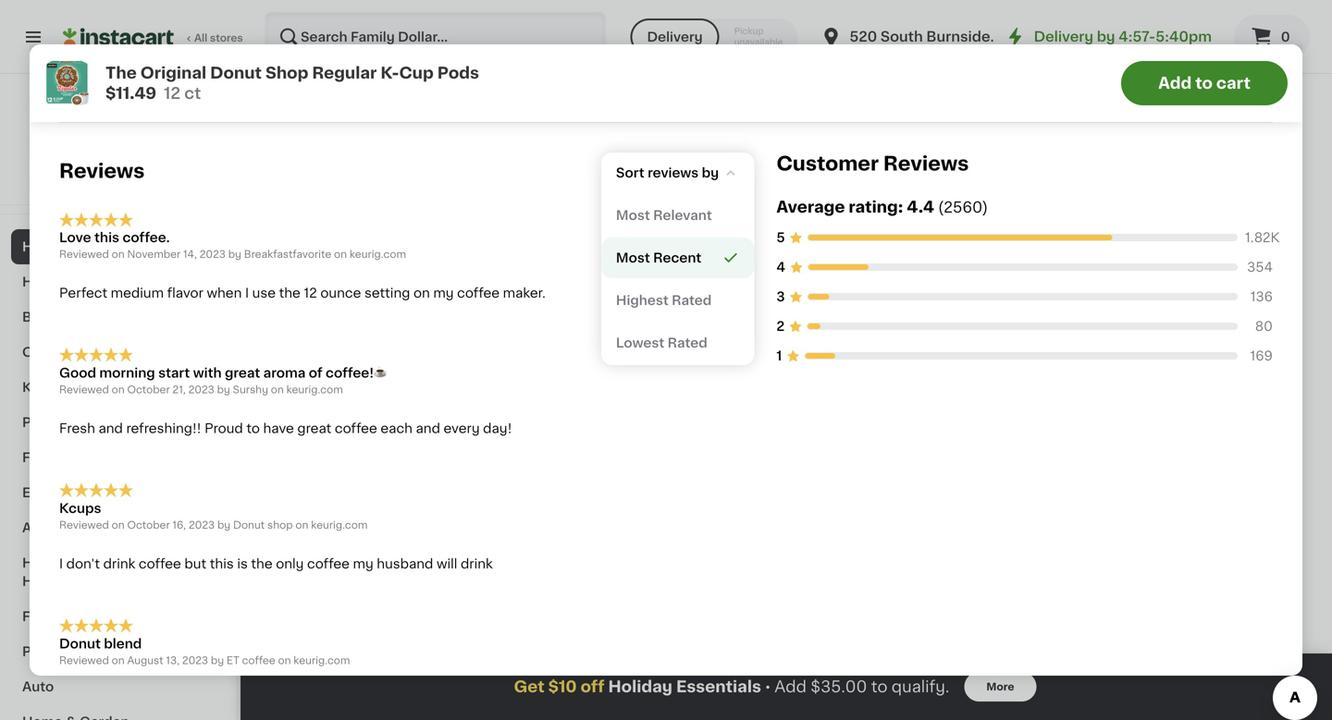 Task type: vqa. For each thing, say whether or not it's contained in the screenshot.


Task type: locate. For each thing, give the bounding box(es) containing it.
2023 inside good morning start with great aroma of coffee!☕️ reviewed on october 21, 2023 by surshy on keurig.com
[[188, 385, 215, 395]]

mcdonald's mccafé colombian k-cup pods
[[450, 538, 602, 569]]

apparel
[[22, 522, 74, 535]]

use right not
[[291, 47, 314, 60]]

keurig.com inside good morning start with great aroma of coffee!☕️ reviewed on october 21, 2023 by surshy on keurig.com
[[287, 385, 343, 395]]

&
[[68, 346, 78, 359], [62, 416, 72, 429], [77, 522, 88, 535], [376, 556, 386, 569], [159, 557, 169, 570], [59, 611, 70, 624]]

1 horizontal spatial i
[[245, 287, 249, 300]]

0 horizontal spatial 1
[[288, 513, 297, 533]]

★★★★★
[[59, 213, 133, 227], [59, 213, 133, 227], [450, 283, 515, 296], [450, 283, 515, 296], [1138, 283, 1203, 296], [1138, 283, 1203, 296], [794, 301, 859, 314], [794, 301, 859, 314], [59, 348, 133, 363], [59, 348, 133, 363], [59, 484, 133, 498], [59, 484, 133, 498], [59, 619, 133, 634], [59, 619, 133, 634]]

0 vertical spatial x
[[1148, 300, 1154, 311]]

don't
[[66, 558, 100, 571]]

get
[[514, 680, 545, 696]]

1 vertical spatial rated
[[668, 337, 708, 350]]

k- inside the original donut shop regular k-cup pods $11.49 12 ct
[[381, 65, 399, 81]]

assorted
[[278, 538, 337, 551]]

None search field
[[265, 11, 607, 63]]

0 horizontal spatial k-
[[381, 65, 399, 81]]

0 vertical spatial oz
[[1182, 300, 1194, 311]]

shop inside the original donut shop regular k-cup pods $11.49 12 ct
[[266, 65, 309, 81]]

$11.49
[[106, 86, 156, 101]]

love
[[59, 232, 91, 245]]

to left cart
[[1196, 75, 1213, 91]]

1 vertical spatial holiday
[[608, 680, 673, 696]]

1 horizontal spatial with
[[193, 367, 222, 380]]

recent up relevant on the top
[[668, 165, 717, 177]]

most up solid-
[[616, 252, 650, 264]]

reviews
[[884, 154, 969, 173], [59, 161, 145, 181]]

0 vertical spatial most recent button
[[605, 156, 751, 186]]

brew on smallest setting. stir to chill.
[[59, 78, 297, 91]]

1
[[1149, 222, 1157, 242], [777, 350, 782, 363], [288, 513, 297, 533]]

gift
[[75, 416, 101, 429]]

0 vertical spatial with
[[143, 47, 171, 60]]

is
[[237, 558, 248, 571]]

reviewed down love
[[59, 250, 109, 260]]

october left 16,
[[127, 521, 170, 531]]

19 up 'paper'
[[991, 223, 1003, 233]]

eligible
[[1015, 14, 1063, 27]]

with right start
[[193, 367, 222, 380]]

i right when
[[245, 287, 249, 300]]

i up hardware
[[59, 558, 63, 571]]

& left the gift
[[62, 416, 72, 429]]

5 up 4
[[777, 231, 785, 244]]

october down morning
[[127, 385, 170, 395]]

2023 right 13, at left bottom
[[182, 656, 208, 666]]

game,
[[369, 265, 412, 278]]

reviewed inside love this coffee. reviewed on november 14, 2023 by breakfastfavorite on keurig.com
[[59, 250, 109, 260]]

of inside good morning start with great aroma of coffee!☕️ reviewed on october 21, 2023 by surshy on keurig.com
[[309, 367, 323, 380]]

1 horizontal spatial the
[[279, 287, 301, 300]]

12 right 2
[[794, 319, 805, 329]]

donut inside donut blend reviewed on august 13, 2023 by et coffee on keurig.com
[[59, 638, 101, 651]]

& up good
[[68, 346, 78, 359]]

stores
[[210, 33, 243, 43]]

coffee down café at right
[[1138, 265, 1183, 278]]

$ up café at right
[[1142, 223, 1149, 233]]

2 horizontal spatial 1
[[1149, 222, 1157, 242]]

& right food
[[59, 611, 70, 624]]

drink
[[103, 558, 135, 571], [461, 558, 493, 571]]

19 inside $ 5 19
[[991, 223, 1003, 233]]

& left but
[[159, 557, 169, 570]]

1 vertical spatial k-
[[524, 556, 539, 569]]

cart
[[1217, 75, 1251, 91]]

1 horizontal spatial request
[[532, 675, 589, 688]]

0 horizontal spatial pods
[[438, 65, 479, 81]]

5 up 'paper'
[[977, 222, 990, 242]]

0 vertical spatial 12
[[164, 86, 181, 101]]

1 october from the top
[[127, 385, 170, 395]]

$ 1 19 up assorted
[[281, 513, 310, 533]]

& inside 'home improvement & hardware'
[[159, 557, 169, 570]]

cup
[[115, 47, 140, 60]]

delivery inside delivery by 4:57-5:40pm link
[[1034, 30, 1094, 43]]

rated inside button
[[668, 337, 708, 350]]

this left is
[[210, 558, 234, 571]]

100%
[[47, 178, 75, 188]]

to left have
[[246, 423, 260, 436]]

perfect
[[59, 287, 107, 300]]

stock
[[707, 305, 737, 316]]

& down look
[[376, 556, 386, 569]]

1 horizontal spatial this
[[210, 558, 234, 571]]

shop down not
[[266, 65, 309, 81]]

1 vertical spatial request
[[532, 675, 589, 688]]

use left ages
[[252, 287, 276, 300]]

out
[[674, 305, 691, 316]]

0 vertical spatial shop
[[266, 65, 309, 81]]

great inside good morning start with great aroma of coffee!☕️ reviewed on october 21, 2023 by surshy on keurig.com
[[225, 367, 260, 380]]

1 horizontal spatial 19
[[991, 223, 1003, 233]]

by inside love this coffee. reviewed on november 14, 2023 by breakfastfavorite on keurig.com
[[228, 250, 242, 260]]

0 horizontal spatial $ 1 19
[[281, 513, 310, 533]]

1 vertical spatial pods
[[569, 556, 602, 569]]

by right 16,
[[217, 521, 231, 531]]

coffee up breakfast
[[902, 247, 947, 260]]

reviewed down kcups
[[59, 521, 109, 531]]

$ for green mountain coffee roasters breakfast blend
[[798, 223, 805, 233]]

reviewed down blend
[[59, 656, 109, 666]]

2023 inside love this coffee. reviewed on november 14, 2023 by breakfastfavorite on keurig.com
[[200, 250, 226, 260]]

1 horizontal spatial holiday
[[608, 680, 673, 696]]

great
[[225, 367, 260, 380], [297, 423, 332, 436]]

essentials inside treatment tracker modal dialog
[[676, 680, 762, 696]]

flavor
[[167, 287, 203, 300]]

recent up color
[[654, 252, 702, 264]]

more
[[987, 683, 1015, 693]]

to right stir
[[251, 78, 264, 91]]

0 horizontal spatial reviews
[[59, 161, 145, 181]]

2 vertical spatial most
[[616, 252, 650, 264]]

1 horizontal spatial reviews
[[884, 154, 969, 173]]

service type group
[[631, 19, 798, 56]]

6
[[1138, 300, 1145, 311]]

$ inside $ 5 19
[[970, 223, 977, 233]]

0 horizontal spatial 12
[[164, 86, 181, 101]]

café
[[1138, 247, 1169, 260]]

most recent
[[631, 165, 717, 177], [616, 252, 702, 264]]

to right $35.00
[[872, 680, 888, 696]]

supplies down kitchen supplies link on the left bottom of page
[[104, 416, 162, 429]]

most up 43
[[616, 209, 650, 222]]

0 vertical spatial cup
[[399, 65, 434, 81]]

0 horizontal spatial holiday
[[22, 241, 74, 254]]

1 horizontal spatial oz
[[1182, 300, 1194, 311]]

pens,
[[1044, 247, 1080, 260]]

1 vertical spatial great
[[297, 423, 332, 436]]

1 vertical spatial the
[[251, 558, 273, 571]]

by up color
[[679, 247, 696, 260]]

$ 1 19 for café
[[1142, 222, 1171, 242]]

donut left the shop
[[233, 521, 265, 531]]

1 horizontal spatial essentials
[[676, 680, 762, 696]]

1 horizontal spatial $ 1 19
[[1142, 222, 1171, 242]]

& for gift
[[62, 416, 72, 429]]

1 vertical spatial essentials
[[676, 680, 762, 696]]

on down morning
[[112, 385, 125, 395]]

1 vertical spatial shop
[[52, 101, 86, 114]]

(2560)
[[938, 200, 989, 215]]

1 horizontal spatial drink
[[461, 558, 493, 571]]

& down kcups
[[77, 522, 88, 535]]

shop down brew
[[52, 101, 86, 114]]

1 horizontal spatial my
[[433, 287, 454, 300]]

1 vertical spatial cup
[[539, 556, 566, 569]]

medium
[[993, 265, 1046, 278]]

donut down drink
[[59, 638, 101, 651]]

keurig.com inside love this coffee. reviewed on november 14, 2023 by breakfastfavorite on keurig.com
[[350, 250, 406, 260]]

$ down (2560)
[[970, 223, 977, 233]]

essentials up household link
[[77, 241, 145, 254]]

instacart logo image
[[63, 26, 174, 48]]

0 vertical spatial donut
[[210, 65, 262, 81]]

$ up assorted
[[281, 514, 288, 524]]

1 horizontal spatial k-
[[524, 556, 539, 569]]

have
[[263, 423, 294, 436]]

great right have
[[297, 423, 332, 436]]

most inside most relevant button
[[616, 209, 650, 222]]

k- down mccafé
[[524, 556, 539, 569]]

2 october from the top
[[127, 521, 170, 531]]

$2.29 element
[[450, 220, 607, 244]]

blend
[[104, 638, 142, 651]]

most recent up most relevant button
[[631, 165, 717, 177]]

delivery for delivery by 4:57-5:40pm
[[1034, 30, 1094, 43]]

paper
[[966, 247, 1004, 260]]

by inside donut blend reviewed on august 13, 2023 by et coffee on keurig.com
[[211, 656, 224, 666]]

1 reviewed from the top
[[59, 250, 109, 260]]

1 horizontal spatial and
[[416, 423, 440, 436]]

to inside treatment tracker modal dialog
[[872, 680, 888, 696]]

reviewed down good
[[59, 385, 109, 395]]

on
[[95, 78, 112, 91], [112, 250, 125, 260], [334, 250, 347, 260], [414, 287, 430, 300], [112, 385, 125, 395], [271, 385, 284, 395], [112, 521, 125, 531], [296, 521, 309, 531], [112, 656, 125, 666], [278, 656, 291, 666]]

4.4
[[907, 199, 935, 215]]

donut down (do
[[210, 65, 262, 81]]

cup down mccafé
[[539, 556, 566, 569]]

sort
[[616, 166, 645, 179]]

1 vertical spatial my
[[353, 558, 374, 571]]

office & craft
[[22, 346, 116, 359]]

1 vertical spatial 1
[[777, 350, 782, 363]]

3 reviewed from the top
[[59, 521, 109, 531]]

my down silver
[[353, 558, 374, 571]]

0 horizontal spatial my
[[353, 558, 374, 571]]

12 inside the original donut shop regular k-cup pods $11.49 12 ct
[[164, 86, 181, 101]]

2 reviewed from the top
[[59, 385, 109, 395]]

1 horizontal spatial x
[[1148, 300, 1154, 311]]

1 vertical spatial most
[[616, 209, 650, 222]]

19 right the shop
[[299, 514, 310, 524]]

household
[[22, 276, 95, 289]]

x for 1
[[1148, 300, 1154, 311]]

felt
[[1083, 247, 1107, 260]]

cup
[[399, 65, 434, 81], [539, 556, 566, 569]]

0 vertical spatial the
[[279, 287, 301, 300]]

setting.
[[173, 78, 222, 91]]

my down pen
[[433, 287, 454, 300]]

1 vertical spatial coffee
[[1138, 265, 1183, 278]]

x left 0.31
[[807, 319, 813, 329]]

0 vertical spatial holiday
[[22, 241, 74, 254]]

pop-
[[382, 247, 414, 260]]

get $10 off holiday essentials • add $35.00 to qualify.
[[514, 680, 950, 696]]

oz right 0.31
[[840, 319, 852, 329]]

1 vertical spatial x
[[807, 319, 813, 329]]

coffee left each
[[335, 423, 377, 436]]

0 vertical spatial this
[[94, 232, 119, 245]]

delivery inside button
[[647, 31, 703, 43]]

12 down matic at the left top of the page
[[304, 287, 317, 300]]

2023 right 14,
[[200, 250, 226, 260]]

product group
[[278, 55, 435, 314], [966, 55, 1124, 314], [1138, 55, 1296, 313], [278, 346, 435, 609], [450, 346, 607, 604], [622, 346, 779, 604], [794, 346, 951, 609], [966, 346, 1124, 622], [1138, 346, 1296, 645], [278, 659, 435, 721], [450, 659, 607, 721], [622, 659, 779, 721], [794, 659, 951, 721], [966, 659, 1124, 721], [1138, 659, 1296, 721]]

1 down 2
[[777, 350, 782, 363]]

cup right regular
[[399, 65, 434, 81]]

1 horizontal spatial coffee
[[1138, 265, 1183, 278]]

2 vertical spatial 1
[[288, 513, 297, 533]]

2 horizontal spatial 19
[[1159, 223, 1171, 233]]

0
[[1282, 31, 1291, 43]]

x
[[1148, 300, 1154, 311], [807, 319, 813, 329]]

0 horizontal spatial x
[[807, 319, 813, 329]]

0 horizontal spatial 19
[[299, 514, 310, 524]]

auto
[[22, 681, 54, 694]]

floral link
[[11, 441, 225, 476]]

$ for café bustelo instant coffee
[[1142, 223, 1149, 233]]

5 inside product group
[[977, 222, 990, 242]]

rated
[[672, 294, 712, 307], [668, 337, 708, 350]]

1 horizontal spatial 5
[[977, 222, 990, 242]]

donut inside kcups reviewed on october 16, 2023 by donut shop on keurig.com
[[233, 521, 265, 531]]

on down blend
[[112, 656, 125, 666]]

2023 right 16,
[[189, 521, 215, 531]]

oz right '0.55'
[[1182, 300, 1194, 311]]

and up floral "link"
[[99, 423, 123, 436]]

most
[[631, 165, 665, 177], [616, 209, 650, 222], [616, 252, 650, 264]]

regular
[[312, 65, 377, 81]]

2 and from the left
[[416, 423, 440, 436]]

1 horizontal spatial pods
[[569, 556, 602, 569]]

drink down mcdonald's
[[461, 558, 493, 571]]

0 horizontal spatial great
[[225, 367, 260, 380]]

1 vertical spatial most recent
[[616, 252, 702, 264]]

cup inside mcdonald's mccafé colombian k-cup pods
[[539, 556, 566, 569]]

party
[[22, 416, 58, 429]]

food & drink link
[[11, 600, 225, 635]]

home
[[22, 557, 62, 570]]

19 up café at right
[[1159, 223, 1171, 233]]

1 vertical spatial donut
[[233, 521, 265, 531]]

0 vertical spatial coffee
[[902, 247, 947, 260]]

the down matic at the left top of the page
[[279, 287, 301, 300]]

every
[[444, 423, 480, 436]]

0 vertical spatial i
[[245, 287, 249, 300]]

this right love
[[94, 232, 119, 245]]

by right reviews
[[702, 166, 719, 179]]

cubes
[[197, 47, 237, 60]]

request inside product group
[[532, 675, 589, 688]]

pricing
[[90, 160, 127, 170]]

most relevant button
[[602, 195, 755, 236]]

12 down "original"
[[164, 86, 181, 101]]

0 vertical spatial use
[[291, 47, 314, 60]]

stir
[[225, 78, 248, 91]]

by left et
[[211, 656, 224, 666]]

rating:
[[849, 199, 904, 215]]

and right each
[[416, 423, 440, 436]]

2023
[[200, 250, 226, 260], [188, 385, 215, 395], [189, 521, 215, 531], [182, 656, 208, 666]]

2023 right 21,
[[188, 385, 215, 395]]

fill a big cup with ice cubes (do not use glass).
[[59, 47, 360, 60]]

oz for 11
[[840, 319, 852, 329]]

0 vertical spatial my
[[433, 287, 454, 300]]

lowest rated button
[[602, 323, 755, 364]]

k- right regular
[[381, 65, 399, 81]]

reviewed inside donut blend reviewed on august 13, 2023 by et coffee on keurig.com
[[59, 656, 109, 666]]

$10
[[549, 680, 577, 696]]

x right 6
[[1148, 300, 1154, 311]]

electronics link
[[11, 476, 225, 511]]

most recent up solid-
[[616, 252, 702, 264]]

19 for café
[[1159, 223, 1171, 233]]

holiday right off in the left of the page
[[608, 680, 673, 696]]

by left surshy
[[217, 385, 230, 395]]

1 horizontal spatial shop
[[266, 65, 309, 81]]

(53)
[[1207, 286, 1228, 296]]

0 vertical spatial k-
[[381, 65, 399, 81]]

0 horizontal spatial the
[[251, 558, 273, 571]]

& inside assorted silver look plastic cutlery & plates
[[376, 556, 386, 569]]

of right "out"
[[694, 305, 705, 316]]

0 vertical spatial pods
[[438, 65, 479, 81]]

2 vertical spatial donut
[[59, 638, 101, 651]]

& for accessories
[[77, 522, 88, 535]]

delivery button
[[631, 19, 720, 56]]

1 up café at right
[[1149, 222, 1157, 242]]

0 vertical spatial rated
[[672, 294, 712, 307]]

office
[[22, 346, 64, 359]]

1 vertical spatial request button
[[519, 665, 602, 698]]

1 vertical spatial with
[[193, 367, 222, 380]]

1 vertical spatial use
[[252, 287, 276, 300]]

$ inside '$ 11 49'
[[798, 223, 805, 233]]

0 vertical spatial great
[[225, 367, 260, 380]]

2 vertical spatial 12
[[794, 319, 805, 329]]

0 horizontal spatial oz
[[840, 319, 852, 329]]

0 horizontal spatial shop
[[52, 101, 86, 114]]

coffee down pen
[[457, 287, 500, 300]]

drink
[[73, 611, 109, 624]]

supplies down morning
[[77, 381, 135, 394]]

most recent button
[[605, 156, 751, 186], [602, 238, 755, 278]]

0 horizontal spatial cup
[[399, 65, 434, 81]]

setting
[[365, 287, 410, 300]]

2 drink from the left
[[461, 558, 493, 571]]

0 horizontal spatial delivery
[[647, 31, 703, 43]]

0 horizontal spatial this
[[94, 232, 119, 245]]

café bustelo instant coffee
[[1138, 247, 1271, 278]]

lists link
[[11, 163, 225, 200]]

1 horizontal spatial of
[[694, 305, 705, 316]]

80
[[1256, 320, 1273, 333]]

a
[[80, 47, 88, 60]]

4 reviewed from the top
[[59, 656, 109, 666]]

1 horizontal spatial cup
[[539, 556, 566, 569]]

the right is
[[251, 558, 273, 571]]

0 vertical spatial request
[[360, 362, 416, 375]]

most up most relevant
[[631, 165, 665, 177]]

1 vertical spatial recent
[[654, 252, 702, 264]]

coffee right et
[[242, 656, 275, 666]]

add inside treatment tracker modal dialog
[[775, 680, 807, 696]]

rated inside 'button'
[[672, 294, 712, 307]]

0 vertical spatial $ 1 19
[[1142, 222, 1171, 242]]

great up surshy
[[225, 367, 260, 380]]

the
[[279, 287, 301, 300], [251, 558, 273, 571]]

cup inside the original donut shop regular k-cup pods $11.49 12 ct
[[399, 65, 434, 81]]

donut blend reviewed on august 13, 2023 by et coffee on keurig.com
[[59, 638, 350, 666]]

holiday up household
[[22, 241, 74, 254]]

keurig.com right et
[[294, 656, 350, 666]]

aroma
[[263, 367, 306, 380]]

0 horizontal spatial drink
[[103, 558, 135, 571]]

1 horizontal spatial request button
[[519, 665, 602, 698]]

lowest rated
[[616, 337, 708, 350]]

electronics
[[22, 487, 98, 500]]

hasbro gaming pop-o- matic trouble game, ages 5+ button
[[278, 55, 435, 314]]

glass).
[[317, 47, 360, 60]]

with up "original"
[[143, 47, 171, 60]]

drink down the apparel & accessories link
[[103, 558, 135, 571]]

off
[[581, 680, 605, 696]]

1 drink from the left
[[103, 558, 135, 571]]

keurig.com down aroma
[[287, 385, 343, 395]]

highest rated button
[[602, 280, 755, 321]]



Task type: describe. For each thing, give the bounding box(es) containing it.
16,
[[173, 521, 186, 531]]

donut inside the original donut shop regular k-cup pods $11.49 12 ct
[[210, 65, 262, 81]]

keurig.com inside kcups reviewed on october 16, 2023 by donut shop on keurig.com
[[311, 521, 368, 531]]

all stores
[[194, 33, 243, 43]]

i don't drink coffee but this is the only coffee my husband will drink
[[59, 558, 493, 571]]

0 horizontal spatial essentials
[[77, 241, 145, 254]]

reviewed inside kcups reviewed on october 16, 2023 by donut shop on keurig.com
[[59, 521, 109, 531]]

policy
[[130, 160, 162, 170]]

on down aroma
[[271, 385, 284, 395]]

average rating: 4.4 (2560)
[[777, 199, 989, 215]]

highest
[[616, 294, 669, 307]]

0 horizontal spatial request button
[[347, 352, 429, 385]]

personal
[[22, 646, 81, 659]]

(33)
[[518, 286, 539, 296]]

design
[[699, 247, 745, 260]]

$ for assorted silver look plastic cutlery & plates
[[281, 514, 288, 524]]

1 vertical spatial 12
[[304, 287, 317, 300]]

with inside good morning start with great aroma of coffee!☕️ reviewed on october 21, 2023 by surshy on keurig.com
[[193, 367, 222, 380]]

fresh
[[59, 423, 95, 436]]

black
[[552, 247, 588, 260]]

kcups reviewed on october 16, 2023 by donut shop on keurig.com
[[59, 503, 368, 531]]

0 horizontal spatial 5
[[777, 231, 785, 244]]

this inside love this coffee. reviewed on november 14, 2023 by breakfastfavorite on keurig.com
[[94, 232, 119, 245]]

1 horizontal spatial 1
[[777, 350, 782, 363]]

office & craft link
[[11, 335, 225, 370]]

request for request button within the product group
[[532, 675, 589, 688]]

will
[[437, 558, 458, 571]]

product group containing request
[[450, 659, 607, 721]]

improvement
[[66, 557, 155, 570]]

the original donut shop regular k-cup pods $11.49 12 ct
[[106, 65, 479, 101]]

shop
[[268, 521, 293, 531]]

reviewed inside good morning start with great aroma of coffee!☕️ reviewed on october 21, 2023 by surshy on keurig.com
[[59, 385, 109, 395]]

food
[[22, 611, 56, 624]]

mcdonald's mccafé colombian k-cup pods button
[[450, 346, 607, 604]]

guarantee
[[142, 178, 196, 188]]

ice
[[174, 47, 194, 60]]

customer
[[777, 154, 879, 173]]

delivery by 4:57-5:40pm link
[[1005, 26, 1212, 48]]

lists
[[52, 175, 84, 188]]

on up assorted
[[296, 521, 309, 531]]

coffee left but
[[139, 558, 181, 571]]

reviews
[[648, 166, 699, 179]]

most for bottom most recent button
[[616, 252, 650, 264]]

on right setting
[[414, 287, 430, 300]]

not
[[266, 47, 287, 60]]

most for most relevant button
[[616, 209, 650, 222]]

floral
[[22, 452, 59, 465]]

paper mate pens, felt tip, medium point (0.7 mm)
[[966, 247, 1110, 297]]

love this coffee. reviewed on november 14, 2023 by breakfastfavorite on keurig.com
[[59, 232, 406, 260]]

items
[[1066, 14, 1104, 27]]

43 interiors by design solid-color shag area rugs
[[622, 222, 765, 297]]

likely
[[640, 305, 671, 316]]

o-
[[414, 247, 431, 260]]

oz for 1
[[1182, 300, 1194, 311]]

keurig.com inside donut blend reviewed on august 13, 2023 by et coffee on keurig.com
[[294, 656, 350, 666]]

husband
[[377, 558, 433, 571]]

21,
[[173, 385, 186, 395]]

average
[[777, 199, 845, 215]]

$ 1 19 for assorted
[[281, 513, 310, 533]]

12 x 0.31 oz
[[794, 319, 852, 329]]

sharpie
[[450, 247, 499, 260]]

1 vertical spatial most recent button
[[602, 238, 755, 278]]

$ 11 49
[[798, 222, 838, 242]]

0 vertical spatial most recent
[[631, 165, 717, 177]]

breakfast
[[856, 265, 918, 278]]

view
[[63, 160, 88, 170]]

kitchen supplies
[[22, 381, 135, 394]]

start
[[158, 367, 190, 380]]

color
[[660, 265, 696, 278]]

coffee inside café bustelo instant coffee
[[1138, 265, 1183, 278]]

look
[[379, 538, 410, 551]]

care
[[84, 646, 116, 659]]

plastic
[[278, 556, 321, 569]]

blend
[[794, 284, 832, 297]]

mm)
[[966, 284, 996, 297]]

& for craft
[[68, 346, 78, 359]]

0 vertical spatial of
[[694, 305, 705, 316]]

green
[[794, 247, 834, 260]]

19 for assorted
[[299, 514, 310, 524]]

personal care
[[22, 646, 116, 659]]

by inside good morning start with great aroma of coffee!☕️ reviewed on october 21, 2023 by surshy on keurig.com
[[217, 385, 230, 395]]

0 horizontal spatial use
[[252, 287, 276, 300]]

$35.00
[[811, 680, 868, 696]]

on up household link
[[112, 250, 125, 260]]

5+
[[314, 284, 331, 297]]

•
[[765, 680, 771, 695]]

big
[[91, 47, 112, 60]]

accessories
[[91, 522, 174, 535]]

1 for café bustelo instant coffee
[[1149, 222, 1157, 242]]

coffee down assorted
[[307, 558, 350, 571]]

october inside good morning start with great aroma of coffee!☕️ reviewed on october 21, 2023 by surshy on keurig.com
[[127, 385, 170, 395]]

silver
[[340, 538, 375, 551]]

add inside 'button'
[[1159, 75, 1192, 91]]

2023 inside donut blend reviewed on august 13, 2023 by et coffee on keurig.com
[[182, 656, 208, 666]]

on down electronics link
[[112, 521, 125, 531]]

0 horizontal spatial with
[[143, 47, 171, 60]]

solid-
[[622, 265, 660, 278]]

delivery for delivery
[[647, 31, 703, 43]]

to inside 'button'
[[1196, 75, 1213, 91]]

19 for paper
[[991, 223, 1003, 233]]

rated for highest rated
[[672, 294, 712, 307]]

1 vertical spatial i
[[59, 558, 63, 571]]

treatment tracker modal dialog
[[241, 654, 1333, 721]]

baby link
[[11, 300, 225, 335]]

100% satisfaction guarantee button
[[29, 172, 207, 191]]

area
[[735, 265, 765, 278]]

each
[[381, 423, 413, 436]]

good
[[59, 367, 96, 380]]

shop link
[[11, 89, 225, 126]]

0 vertical spatial most
[[631, 165, 665, 177]]

colombian
[[450, 556, 521, 569]]

coffee inside donut blend reviewed on august 13, 2023 by et coffee on keurig.com
[[242, 656, 275, 666]]

coffee inside green mountain coffee roasters breakfast blend
[[902, 247, 947, 260]]

rated for lowest rated
[[668, 337, 708, 350]]

original
[[140, 65, 207, 81]]

k- inside mcdonald's mccafé colombian k-cup pods
[[524, 556, 539, 569]]

good morning start with great aroma of coffee!☕️ reviewed on october 21, 2023 by surshy on keurig.com
[[59, 367, 387, 395]]

holiday inside treatment tracker modal dialog
[[608, 680, 673, 696]]

x for 11
[[807, 319, 813, 329]]

2023 inside kcups reviewed on october 16, 2023 by donut shop on keurig.com
[[189, 521, 215, 531]]

tip,
[[966, 265, 990, 278]]

holiday essentials link
[[11, 230, 225, 265]]

$ for paper mate pens, felt tip, medium point (0.7 mm)
[[970, 223, 977, 233]]

cutlery
[[325, 556, 373, 569]]

pods inside mcdonald's mccafé colombian k-cup pods
[[569, 556, 602, 569]]

by inside kcups reviewed on october 16, 2023 by donut shop on keurig.com
[[217, 521, 231, 531]]

when
[[207, 287, 242, 300]]

& for drink
[[59, 611, 70, 624]]

by down items
[[1097, 30, 1116, 43]]

1 and from the left
[[99, 423, 123, 436]]

by inside button
[[702, 166, 719, 179]]

the
[[106, 65, 137, 81]]

request for request button to the left
[[360, 362, 416, 375]]

product group containing 5
[[966, 55, 1124, 314]]

sharpie 0.8mm black pen
[[450, 247, 588, 278]]

by inside 43 interiors by design solid-color shag area rugs
[[679, 247, 696, 260]]

see eligible items
[[986, 14, 1104, 27]]

october inside kcups reviewed on october 16, 2023 by donut shop on keurig.com
[[127, 521, 170, 531]]

baby
[[22, 311, 57, 324]]

on up trouble
[[334, 250, 347, 260]]

request button inside product group
[[519, 665, 602, 698]]

lowest
[[616, 337, 665, 350]]

0 vertical spatial supplies
[[77, 381, 135, 394]]

pods inside the original donut shop regular k-cup pods $11.49 12 ct
[[438, 65, 479, 81]]

1 vertical spatial this
[[210, 558, 234, 571]]

likely out of stock
[[640, 305, 737, 316]]

1 vertical spatial supplies
[[104, 416, 162, 429]]

family dollar logo image
[[100, 96, 136, 131]]

0 vertical spatial recent
[[668, 165, 717, 177]]

ct
[[184, 86, 201, 101]]

more button
[[965, 673, 1037, 702]]

on right brew
[[95, 78, 112, 91]]

home improvement & hardware
[[22, 557, 169, 589]]

on right et
[[278, 656, 291, 666]]

1 for assorted silver look plastic cutlery & plates
[[288, 513, 297, 533]]

1.82k
[[1246, 231, 1280, 244]]



